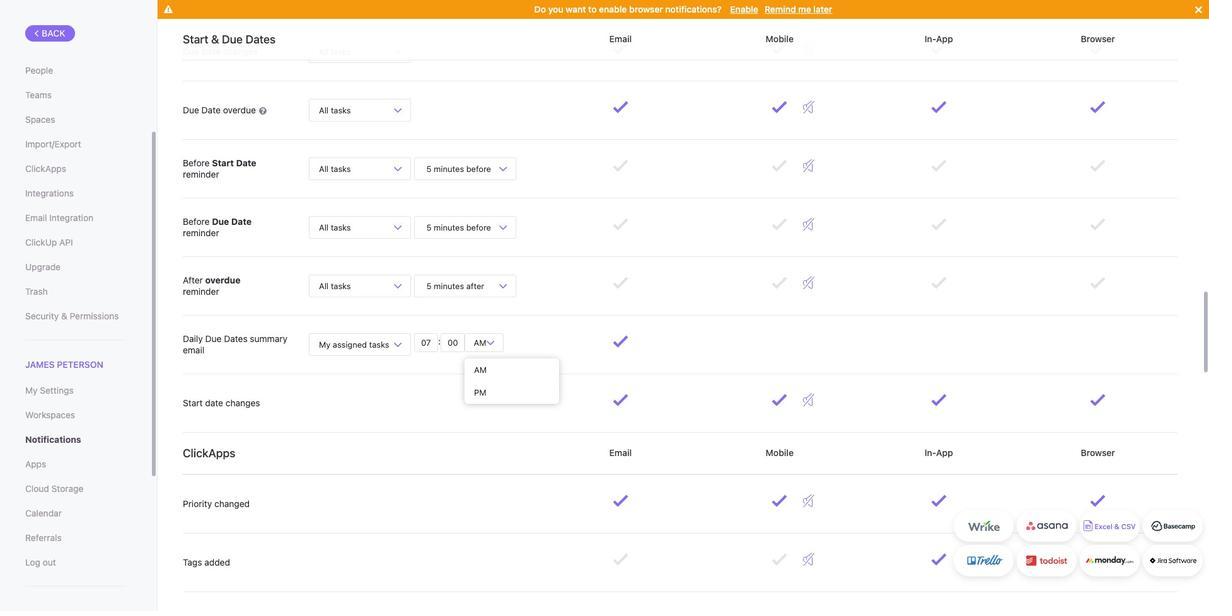Task type: describe. For each thing, give the bounding box(es) containing it.
notifications
[[25, 435, 81, 446]]

added
[[205, 558, 230, 568]]

log out link
[[25, 553, 126, 574]]

3 off image from the top
[[804, 160, 815, 172]]

my assigned tasks
[[319, 340, 390, 350]]

off image for priority changed
[[804, 495, 815, 508]]

all for overdue
[[319, 281, 329, 291]]

all tasks for after overdue reminder
[[319, 281, 351, 291]]

excel
[[1095, 523, 1113, 531]]

notifications link
[[25, 430, 126, 451]]

you
[[549, 4, 564, 15]]

clickapps inside "link"
[[25, 163, 66, 174]]

before start date reminder
[[183, 158, 257, 180]]

integrations link
[[25, 183, 126, 204]]

apps link
[[25, 454, 126, 476]]

cloud storage link
[[25, 479, 126, 500]]

priority
[[183, 499, 212, 510]]

log out
[[25, 558, 56, 569]]

after
[[467, 281, 485, 291]]

& for excel
[[1115, 523, 1120, 531]]

later
[[814, 4, 833, 15]]

do
[[535, 4, 546, 15]]

daily due dates summary email
[[183, 334, 288, 356]]

in-app for clickapps
[[923, 448, 956, 459]]

after overdue reminder
[[183, 275, 241, 297]]

date
[[205, 398, 223, 409]]

before for before start date reminder
[[183, 158, 210, 168]]

1 all tasks from the top
[[319, 46, 351, 56]]

before for due date
[[467, 222, 491, 232]]

calendar link
[[25, 504, 126, 525]]

people link
[[25, 60, 126, 81]]

1 off image from the top
[[804, 42, 815, 55]]

trash
[[25, 286, 48, 297]]

start & due dates
[[183, 32, 276, 46]]

out
[[43, 558, 56, 569]]

upgrade
[[25, 262, 61, 273]]

referrals
[[25, 533, 62, 544]]

:
[[438, 337, 441, 347]]

summary
[[250, 334, 288, 344]]

due date changes
[[183, 46, 258, 57]]

all tasks for before due date reminder
[[319, 222, 351, 232]]

assigned
[[333, 340, 367, 350]]

me
[[799, 4, 812, 15]]

overdue inside after overdue reminder
[[205, 275, 241, 286]]

changed
[[215, 499, 250, 510]]

people
[[25, 65, 53, 76]]

1 vertical spatial email
[[25, 213, 47, 223]]

cloud
[[25, 484, 49, 495]]

0 vertical spatial overdue
[[223, 105, 256, 115]]

clickup api link
[[25, 232, 126, 254]]

import/export
[[25, 139, 81, 150]]

all for start date
[[319, 164, 329, 174]]

calendar
[[25, 509, 62, 519]]

notifications?
[[666, 4, 722, 15]]

due inside daily due dates summary email
[[205, 334, 222, 344]]

4 off image from the top
[[804, 218, 815, 231]]

cloud storage
[[25, 484, 84, 495]]

date inside before start date reminder
[[236, 158, 257, 168]]

2 all tasks from the top
[[319, 105, 351, 115]]

5 for overdue
[[427, 281, 432, 291]]

teams link
[[25, 85, 126, 106]]

security & permissions link
[[25, 306, 126, 327]]

5 minutes after
[[425, 281, 487, 291]]

permissions
[[70, 311, 119, 322]]

due inside before due date reminder
[[212, 216, 229, 227]]

minutes for overdue
[[434, 281, 464, 291]]

my for my assigned tasks
[[319, 340, 331, 350]]

james peterson
[[25, 360, 103, 370]]

my settings
[[25, 386, 74, 396]]

2 off image from the top
[[804, 101, 815, 114]]

tags
[[183, 558, 202, 568]]

to
[[589, 4, 597, 15]]

enable
[[599, 4, 627, 15]]

security
[[25, 311, 59, 322]]

in- for start & due dates
[[925, 33, 937, 44]]

mobile for start & due dates
[[764, 33, 797, 44]]

start inside before start date reminder
[[212, 158, 234, 168]]

integrations
[[25, 188, 74, 199]]

teams
[[25, 90, 52, 100]]

email integration
[[25, 213, 93, 223]]

start for date
[[183, 398, 203, 409]]

spaces
[[25, 114, 55, 125]]

clickup api
[[25, 237, 73, 248]]

workspaces
[[25, 410, 75, 421]]

start for &
[[183, 32, 209, 46]]



Task type: vqa. For each thing, say whether or not it's contained in the screenshot.


Task type: locate. For each thing, give the bounding box(es) containing it.
2 horizontal spatial &
[[1115, 523, 1120, 531]]

overdue down due date changes
[[223, 105, 256, 115]]

5 minutes before for start date
[[425, 164, 494, 174]]

1 vertical spatial dates
[[224, 334, 248, 344]]

2 vertical spatial 5
[[427, 281, 432, 291]]

email integration link
[[25, 208, 126, 229]]

before
[[183, 158, 210, 168], [183, 216, 210, 227]]

am
[[472, 338, 489, 348], [474, 365, 487, 375]]

browser for clickapps
[[1079, 448, 1118, 459]]

log
[[25, 558, 40, 569]]

1 vertical spatial overdue
[[205, 275, 241, 286]]

1 vertical spatial am
[[474, 365, 487, 375]]

3 minutes from the top
[[434, 281, 464, 291]]

email for start & due dates
[[607, 33, 635, 44]]

apps
[[25, 459, 46, 470]]

0 vertical spatial browser
[[1079, 33, 1118, 44]]

5 all tasks from the top
[[319, 281, 351, 291]]

2 before from the top
[[467, 222, 491, 232]]

1 vertical spatial 5 minutes before
[[425, 222, 494, 232]]

app
[[937, 33, 954, 44], [937, 448, 954, 459]]

& up due date changes
[[211, 32, 219, 46]]

date
[[202, 46, 221, 57], [202, 105, 221, 115], [236, 158, 257, 168], [231, 216, 252, 227]]

2 browser from the top
[[1079, 448, 1118, 459]]

before for before due date reminder
[[183, 216, 210, 227]]

1 vertical spatial minutes
[[434, 222, 464, 232]]

dates left summary
[[224, 334, 248, 344]]

am up pm
[[474, 365, 487, 375]]

before inside before start date reminder
[[183, 158, 210, 168]]

settings
[[40, 386, 74, 396]]

dates
[[246, 32, 276, 46], [224, 334, 248, 344]]

0 vertical spatial my
[[319, 340, 331, 350]]

2 vertical spatial reminder
[[183, 286, 219, 297]]

app for start & due dates
[[937, 33, 954, 44]]

& for start
[[211, 32, 219, 46]]

in-app
[[923, 33, 956, 44], [923, 448, 956, 459]]

0 vertical spatial start
[[183, 32, 209, 46]]

2 reminder from the top
[[183, 228, 219, 238]]

date down start & due dates
[[202, 46, 221, 57]]

all tasks for before start date reminder
[[319, 164, 351, 174]]

1 vertical spatial before
[[467, 222, 491, 232]]

in- for clickapps
[[925, 448, 937, 459]]

2 off image from the top
[[804, 554, 815, 567]]

storage
[[51, 484, 84, 495]]

0 vertical spatial off image
[[804, 495, 815, 508]]

api
[[59, 237, 73, 248]]

0 vertical spatial am
[[472, 338, 489, 348]]

date up before start date reminder
[[202, 105, 221, 115]]

due
[[222, 32, 243, 46], [183, 46, 199, 57], [183, 105, 199, 115], [212, 216, 229, 227], [205, 334, 222, 344]]

off image for tags added
[[804, 554, 815, 567]]

1 reminder from the top
[[183, 169, 219, 180]]

dates up due date changes
[[246, 32, 276, 46]]

0 vertical spatial clickapps
[[25, 163, 66, 174]]

0 vertical spatial 5 minutes before
[[425, 164, 494, 174]]

email
[[183, 345, 204, 356]]

1 off image from the top
[[804, 495, 815, 508]]

2 vertical spatial email
[[607, 448, 635, 459]]

1 in-app from the top
[[923, 33, 956, 44]]

3 all from the top
[[319, 164, 329, 174]]

peterson
[[57, 360, 103, 370]]

clickup
[[25, 237, 57, 248]]

clickapps down date
[[183, 447, 236, 460]]

0 vertical spatial dates
[[246, 32, 276, 46]]

integration
[[49, 213, 93, 223]]

1 vertical spatial 5
[[427, 222, 432, 232]]

2 in-app from the top
[[923, 448, 956, 459]]

1 browser from the top
[[1079, 33, 1118, 44]]

3 reminder from the top
[[183, 286, 219, 297]]

& for security
[[61, 311, 67, 322]]

reminder for start date
[[183, 169, 219, 180]]

start
[[183, 32, 209, 46], [212, 158, 234, 168], [183, 398, 203, 409]]

my for my settings
[[25, 386, 38, 396]]

browser for start & due dates
[[1079, 33, 1118, 44]]

after
[[183, 275, 203, 286]]

my
[[319, 340, 331, 350], [25, 386, 38, 396]]

overdue right after
[[205, 275, 241, 286]]

4 all tasks from the top
[[319, 222, 351, 232]]

reminder inside before start date reminder
[[183, 169, 219, 180]]

2 mobile from the top
[[764, 448, 797, 459]]

app for clickapps
[[937, 448, 954, 459]]

my settings link
[[25, 381, 126, 402]]

2 before from the top
[[183, 216, 210, 227]]

1 vertical spatial &
[[61, 311, 67, 322]]

off image
[[804, 42, 815, 55], [804, 101, 815, 114], [804, 160, 815, 172], [804, 218, 815, 231], [804, 277, 815, 290], [804, 394, 815, 407]]

6 off image from the top
[[804, 394, 815, 407]]

before down due date overdue
[[183, 158, 210, 168]]

1 vertical spatial in-app
[[923, 448, 956, 459]]

changes right date
[[226, 398, 260, 409]]

tags added
[[183, 558, 230, 568]]

1 vertical spatial clickapps
[[183, 447, 236, 460]]

3 5 from the top
[[427, 281, 432, 291]]

tasks
[[331, 46, 351, 56], [331, 105, 351, 115], [331, 164, 351, 174], [331, 222, 351, 232], [331, 281, 351, 291], [369, 340, 390, 350]]

0 horizontal spatial clickapps
[[25, 163, 66, 174]]

reminder
[[183, 169, 219, 180], [183, 228, 219, 238], [183, 286, 219, 297]]

1 minutes from the top
[[434, 164, 464, 174]]

excel & csv link
[[1081, 511, 1141, 543]]

reminder up after
[[183, 228, 219, 238]]

1 5 minutes before from the top
[[425, 164, 494, 174]]

before for start date
[[467, 164, 491, 174]]

all tasks
[[319, 46, 351, 56], [319, 105, 351, 115], [319, 164, 351, 174], [319, 222, 351, 232], [319, 281, 351, 291]]

5 for start date
[[427, 164, 432, 174]]

0 vertical spatial before
[[183, 158, 210, 168]]

minutes for due date
[[434, 222, 464, 232]]

0 vertical spatial in-app
[[923, 33, 956, 44]]

1 horizontal spatial &
[[211, 32, 219, 46]]

clickapps
[[25, 163, 66, 174], [183, 447, 236, 460]]

0 horizontal spatial my
[[25, 386, 38, 396]]

before inside before due date reminder
[[183, 216, 210, 227]]

date down before start date reminder
[[231, 216, 252, 227]]

1 horizontal spatial clickapps
[[183, 447, 236, 460]]

2 minutes from the top
[[434, 222, 464, 232]]

1 vertical spatial off image
[[804, 554, 815, 567]]

spaces link
[[25, 109, 126, 131]]

1 vertical spatial my
[[25, 386, 38, 396]]

2 app from the top
[[937, 448, 954, 459]]

start left date
[[183, 398, 203, 409]]

start date changes
[[183, 398, 260, 409]]

workspaces link
[[25, 405, 126, 427]]

mobile
[[764, 33, 797, 44], [764, 448, 797, 459]]

0 vertical spatial in-
[[925, 33, 937, 44]]

all
[[319, 46, 329, 56], [319, 105, 329, 115], [319, 164, 329, 174], [319, 222, 329, 232], [319, 281, 329, 291]]

1 all from the top
[[319, 46, 329, 56]]

2 vertical spatial &
[[1115, 523, 1120, 531]]

1 vertical spatial browser
[[1079, 448, 1118, 459]]

email
[[607, 33, 635, 44], [25, 213, 47, 223], [607, 448, 635, 459]]

security & permissions
[[25, 311, 119, 322]]

upgrade link
[[25, 257, 126, 278]]

1 vertical spatial in-
[[925, 448, 937, 459]]

0 vertical spatial &
[[211, 32, 219, 46]]

& left 'csv'
[[1115, 523, 1120, 531]]

2 vertical spatial start
[[183, 398, 203, 409]]

changes for start date changes
[[226, 398, 260, 409]]

2 all from the top
[[319, 105, 329, 115]]

start up due date changes
[[183, 32, 209, 46]]

date inside before due date reminder
[[231, 216, 252, 227]]

remind
[[765, 4, 797, 15]]

my left assigned
[[319, 340, 331, 350]]

clickapps link
[[25, 158, 126, 180]]

5 all from the top
[[319, 281, 329, 291]]

reminder inside after overdue reminder
[[183, 286, 219, 297]]

1 before from the top
[[467, 164, 491, 174]]

1 app from the top
[[937, 33, 954, 44]]

start down due date overdue
[[212, 158, 234, 168]]

reminder down after
[[183, 286, 219, 297]]

changes down start & due dates
[[223, 46, 258, 57]]

email for clickapps
[[607, 448, 635, 459]]

None text field
[[414, 334, 438, 353], [441, 334, 465, 353], [414, 334, 438, 353], [441, 334, 465, 353]]

2 in- from the top
[[925, 448, 937, 459]]

3 all tasks from the top
[[319, 164, 351, 174]]

changes
[[223, 46, 258, 57], [226, 398, 260, 409]]

1 vertical spatial before
[[183, 216, 210, 227]]

mobile for clickapps
[[764, 448, 797, 459]]

5 off image from the top
[[804, 277, 815, 290]]

1 vertical spatial start
[[212, 158, 234, 168]]

csv
[[1122, 523, 1137, 531]]

0 vertical spatial changes
[[223, 46, 258, 57]]

am right :
[[472, 338, 489, 348]]

daily
[[183, 334, 203, 344]]

back
[[42, 28, 65, 38]]

1 vertical spatial app
[[937, 448, 954, 459]]

reminder inside before due date reminder
[[183, 228, 219, 238]]

trash link
[[25, 281, 126, 303]]

in-
[[925, 33, 937, 44], [925, 448, 937, 459]]

1 vertical spatial changes
[[226, 398, 260, 409]]

5 minutes before
[[425, 164, 494, 174], [425, 222, 494, 232]]

5 for due date
[[427, 222, 432, 232]]

date down due date overdue
[[236, 158, 257, 168]]

dates inside daily due dates summary email
[[224, 334, 248, 344]]

1 in- from the top
[[925, 33, 937, 44]]

0 horizontal spatial &
[[61, 311, 67, 322]]

priority changed
[[183, 499, 250, 510]]

clickapps up integrations
[[25, 163, 66, 174]]

2 5 from the top
[[427, 222, 432, 232]]

2 vertical spatial minutes
[[434, 281, 464, 291]]

4 all from the top
[[319, 222, 329, 232]]

1 before from the top
[[183, 158, 210, 168]]

overdue
[[223, 105, 256, 115], [205, 275, 241, 286]]

before due date reminder
[[183, 216, 252, 238]]

james
[[25, 360, 55, 370]]

changes for due date changes
[[223, 46, 258, 57]]

1 horizontal spatial my
[[319, 340, 331, 350]]

1 vertical spatial mobile
[[764, 448, 797, 459]]

2 5 minutes before from the top
[[425, 222, 494, 232]]

0 vertical spatial app
[[937, 33, 954, 44]]

due date overdue
[[183, 105, 258, 115]]

0 vertical spatial before
[[467, 164, 491, 174]]

0 vertical spatial mobile
[[764, 33, 797, 44]]

reminder up before due date reminder
[[183, 169, 219, 180]]

1 mobile from the top
[[764, 33, 797, 44]]

&
[[211, 32, 219, 46], [61, 311, 67, 322], [1115, 523, 1120, 531]]

0 vertical spatial email
[[607, 33, 635, 44]]

& right security
[[61, 311, 67, 322]]

referrals link
[[25, 528, 126, 550]]

minutes for start date
[[434, 164, 464, 174]]

before
[[467, 164, 491, 174], [467, 222, 491, 232]]

pm
[[474, 388, 487, 398]]

minutes
[[434, 164, 464, 174], [434, 222, 464, 232], [434, 281, 464, 291]]

back link
[[25, 25, 75, 42]]

excel & csv
[[1095, 523, 1137, 531]]

0 vertical spatial 5
[[427, 164, 432, 174]]

5 minutes before for due date
[[425, 222, 494, 232]]

import/export link
[[25, 134, 126, 155]]

reminder for due date
[[183, 228, 219, 238]]

want
[[566, 4, 586, 15]]

before down before start date reminder
[[183, 216, 210, 227]]

1 5 from the top
[[427, 164, 432, 174]]

0 vertical spatial reminder
[[183, 169, 219, 180]]

enable
[[731, 4, 759, 15]]

1 vertical spatial reminder
[[183, 228, 219, 238]]

do you want to enable browser notifications? enable remind me later
[[535, 4, 833, 15]]

browser
[[630, 4, 663, 15]]

my left settings at the left
[[25, 386, 38, 396]]

in-app for start & due dates
[[923, 33, 956, 44]]

off image
[[804, 495, 815, 508], [804, 554, 815, 567]]

all for due date
[[319, 222, 329, 232]]

0 vertical spatial minutes
[[434, 164, 464, 174]]



